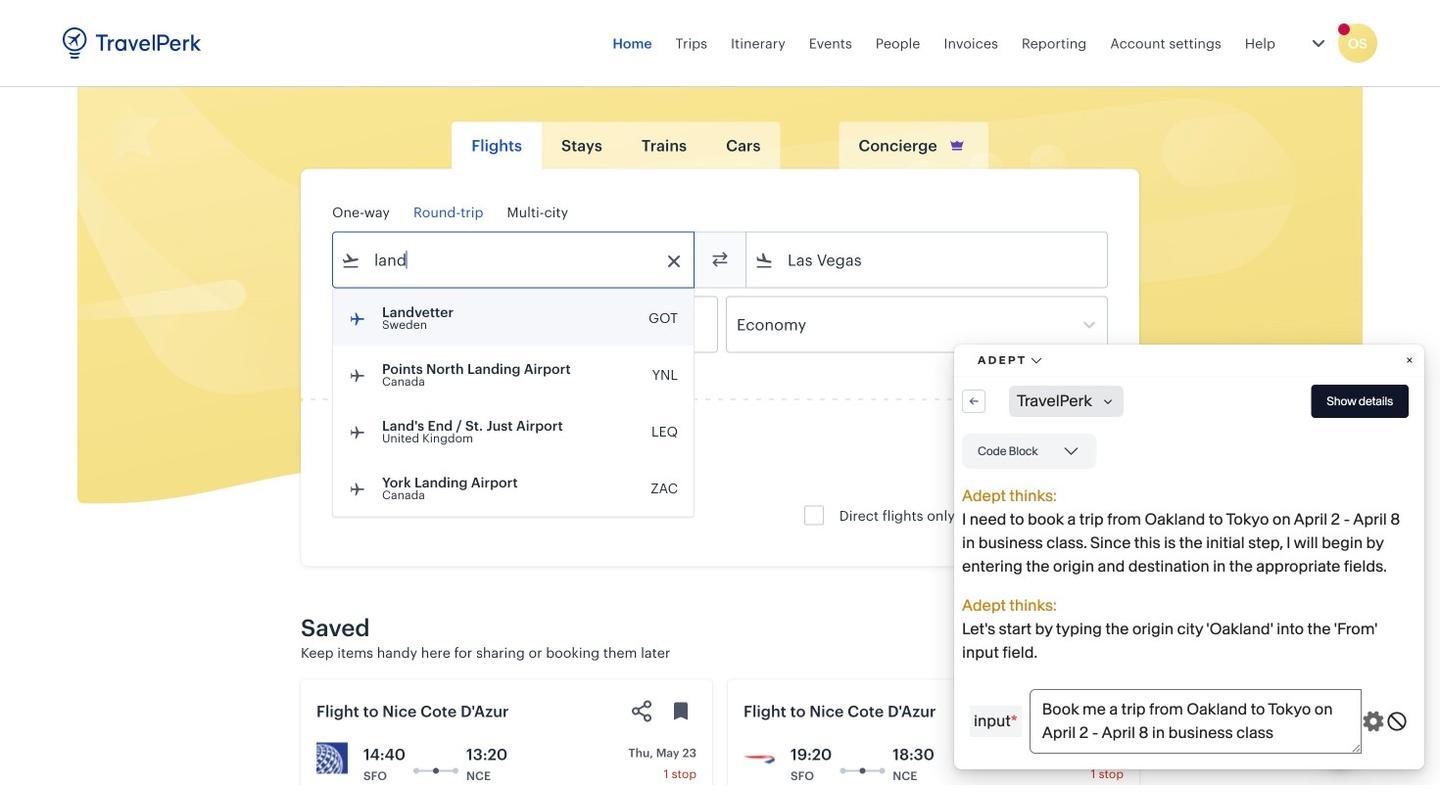 Task type: locate. For each thing, give the bounding box(es) containing it.
Depart text field
[[361, 297, 463, 352]]

From search field
[[361, 245, 668, 276]]

british airways image
[[744, 743, 775, 775]]

Return text field
[[477, 297, 579, 352]]



Task type: describe. For each thing, give the bounding box(es) containing it.
To search field
[[774, 245, 1082, 276]]

united airlines image
[[317, 743, 348, 775]]

Add first traveler search field
[[365, 448, 568, 480]]



Task type: vqa. For each thing, say whether or not it's contained in the screenshot.
From search field
yes



